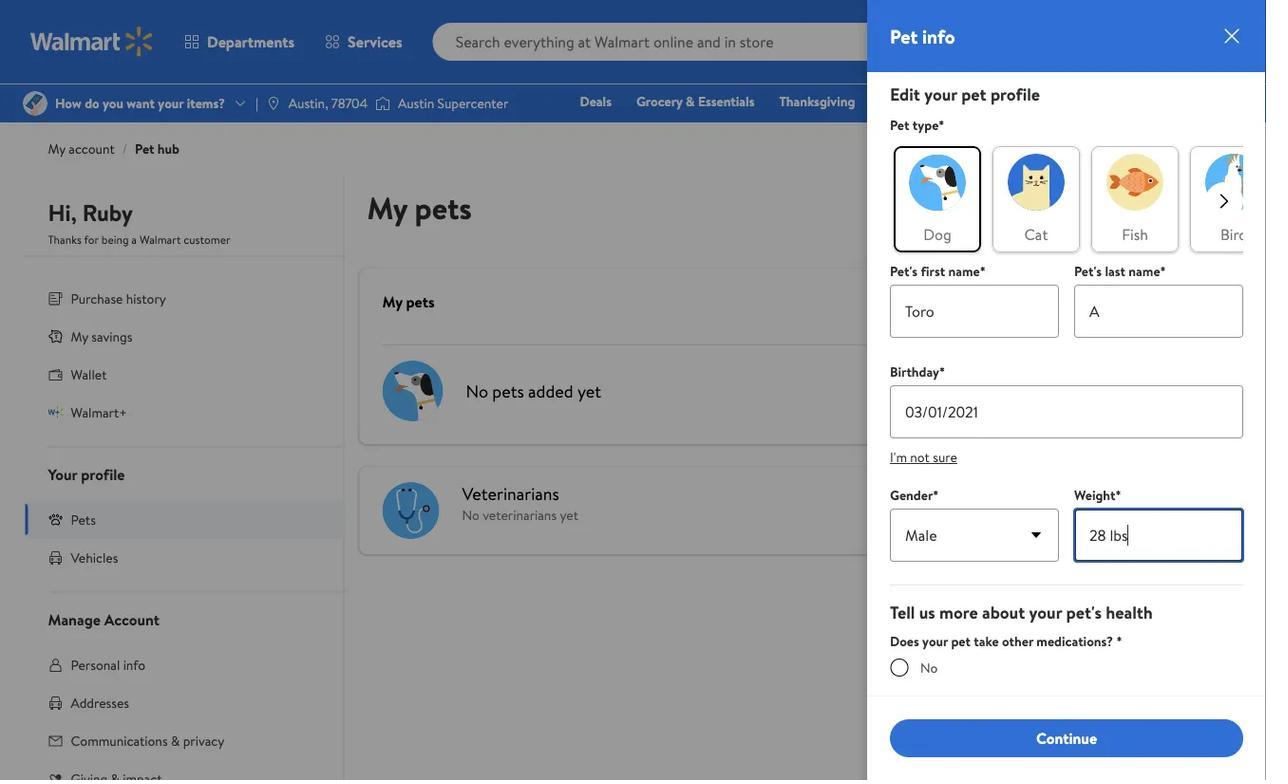 Task type: locate. For each thing, give the bounding box(es) containing it.
0 vertical spatial your
[[925, 83, 958, 106]]

0 vertical spatial icon image
[[48, 329, 63, 344]]

pet for take
[[951, 633, 971, 651]]

0 vertical spatial no
[[466, 380, 488, 403]]

birthday*
[[890, 363, 945, 381]]

pets link
[[25, 501, 343, 539]]

my account / pet hub
[[48, 140, 179, 158]]

1 vertical spatial pet
[[890, 116, 910, 134]]

vehicles
[[71, 549, 118, 567]]

pet
[[962, 83, 987, 106], [951, 633, 971, 651]]

yet inside veterinarians no veterinarians yet
[[560, 506, 579, 525]]

addresses
[[71, 694, 129, 713]]

vehicles link
[[25, 539, 343, 577]]

1 vertical spatial &
[[171, 732, 180, 751]]

pets
[[415, 187, 472, 229], [406, 292, 435, 313], [492, 380, 524, 403]]

icon image for pets
[[48, 512, 63, 528]]

no inside veterinarians no veterinarians yet
[[462, 506, 480, 525]]

add button
[[1180, 502, 1203, 520]]

icon image inside pets link
[[48, 512, 63, 528]]

manage
[[48, 609, 101, 630]]

icon image
[[48, 329, 63, 344], [48, 405, 63, 420], [48, 512, 63, 528]]

no pets added yet
[[466, 380, 601, 403]]

name* for pet's last name*
[[1129, 262, 1166, 281]]

type*
[[913, 116, 945, 134]]

i'm not sure
[[890, 448, 958, 467]]

walmart+
[[71, 403, 127, 422]]

1 horizontal spatial info
[[923, 23, 955, 49]]

gender*
[[890, 486, 939, 505]]

2 vertical spatial icon image
[[48, 512, 63, 528]]

1 vertical spatial your
[[1029, 601, 1062, 625]]

us
[[919, 601, 936, 625]]

name* for pet's first name*
[[949, 262, 986, 281]]

2 vertical spatial your
[[923, 633, 948, 651]]

info for personal info
[[123, 656, 146, 675]]

tell us more about your pet's health
[[890, 601, 1153, 625]]

icon image inside walmart+ link
[[48, 405, 63, 420]]

icon image left walmart+
[[48, 405, 63, 420]]

0 vertical spatial pets
[[415, 187, 472, 229]]

0 horizontal spatial name*
[[949, 262, 986, 281]]

my pets
[[367, 187, 472, 229], [382, 292, 435, 313]]

no inside pet info 'dialog'
[[921, 659, 938, 677]]

pet's left "first"
[[890, 262, 918, 281]]

pet left take
[[951, 633, 971, 651]]

pet's for pet's last name*
[[1075, 262, 1102, 281]]

thanks
[[48, 232, 82, 248]]

customer
[[184, 232, 231, 248]]

walmart image
[[30, 27, 154, 57]]

no
[[466, 380, 488, 403], [462, 506, 480, 525], [921, 659, 938, 677]]

yet right added
[[578, 380, 601, 403]]

deals
[[580, 92, 612, 111]]

1 horizontal spatial name*
[[1129, 262, 1166, 281]]

last
[[1105, 262, 1126, 281]]

Walmart Site-Wide search field
[[433, 23, 945, 61]]

your for take
[[923, 633, 948, 651]]

veterinarians
[[483, 506, 557, 525]]

icon image left my savings
[[48, 329, 63, 344]]

pet right "/"
[[135, 140, 154, 158]]

1 horizontal spatial &
[[686, 92, 695, 111]]

0 vertical spatial &
[[686, 92, 695, 111]]

edit your pet profile
[[890, 83, 1040, 106]]

profile
[[991, 83, 1040, 106], [81, 464, 125, 485]]

communications
[[71, 732, 168, 751]]

my savings
[[71, 327, 132, 346]]

grocery & essentials
[[637, 92, 755, 111]]

no for no pets added yet
[[466, 380, 488, 403]]

health
[[1106, 601, 1153, 625]]

1 horizontal spatial profile
[[991, 83, 1040, 106]]

dog button
[[894, 146, 981, 253]]

savings
[[91, 327, 132, 346]]

fashion
[[948, 119, 992, 137]]

1 vertical spatial yet
[[560, 506, 579, 525]]

veterinarians no veterinarians yet
[[462, 483, 579, 525]]

does
[[890, 633, 919, 651]]

0 vertical spatial info
[[923, 23, 955, 49]]

my account link
[[48, 140, 115, 158]]

pet's
[[890, 262, 918, 281], [1075, 262, 1102, 281]]

icon image for my savings
[[48, 329, 63, 344]]

yet right veterinarians
[[560, 506, 579, 525]]

gift finder link
[[997, 91, 1078, 112]]

1 horizontal spatial pet's
[[1075, 262, 1102, 281]]

& right grocery
[[686, 92, 695, 111]]

your for profile
[[925, 83, 958, 106]]

info right personal
[[123, 656, 146, 675]]

info up edit your pet profile
[[923, 23, 955, 49]]

vet photo image
[[382, 483, 439, 540]]

more
[[940, 601, 978, 625]]

yet for no pets added yet
[[578, 380, 601, 403]]

ruby
[[82, 197, 133, 229]]

cat button
[[993, 146, 1080, 253]]

my
[[48, 140, 66, 158], [367, 187, 407, 229], [382, 292, 403, 313], [71, 327, 88, 346]]

1 icon image from the top
[[48, 329, 63, 344]]

dog image image
[[909, 154, 966, 211]]

bird
[[1221, 224, 1248, 245]]

3 icon image from the top
[[48, 512, 63, 528]]

communications & privacy link
[[25, 723, 343, 761]]

Pet's last name* text field
[[1075, 285, 1244, 338]]

1 vertical spatial no
[[462, 506, 480, 525]]

profile right shop
[[991, 83, 1040, 106]]

gift finder home
[[888, 92, 1069, 137]]

1 vertical spatial pet
[[951, 633, 971, 651]]

&
[[686, 92, 695, 111], [171, 732, 180, 751]]

no left veterinarians
[[462, 506, 480, 525]]

2 name* from the left
[[1129, 262, 1166, 281]]

1 name* from the left
[[949, 262, 986, 281]]

pet's first name*
[[890, 262, 986, 281]]

the
[[880, 92, 901, 111]]

& left "privacy"
[[171, 732, 180, 751]]

name* right "first"
[[949, 262, 986, 281]]

icon image inside my savings link
[[48, 329, 63, 344]]

pet up edit
[[890, 23, 918, 49]]

0 vertical spatial pet
[[962, 83, 987, 106]]

hi, ruby thanks for being a walmart customer
[[48, 197, 231, 248]]

other
[[1002, 633, 1034, 651]]

2 vertical spatial pet
[[135, 140, 154, 158]]

1 vertical spatial my pets
[[382, 292, 435, 313]]

2 vertical spatial no
[[921, 659, 938, 677]]

privacy
[[183, 732, 224, 751]]

yet
[[578, 380, 601, 403], [560, 506, 579, 525]]

1 vertical spatial profile
[[81, 464, 125, 485]]

pet
[[890, 23, 918, 49], [890, 116, 910, 134], [135, 140, 154, 158]]

hi, ruby link
[[48, 197, 133, 237]]

no left added
[[466, 380, 488, 403]]

2 icon image from the top
[[48, 405, 63, 420]]

0 horizontal spatial profile
[[81, 464, 125, 485]]

Weight* text field
[[1075, 509, 1244, 562]]

2 pet's from the left
[[1075, 262, 1102, 281]]

0 vertical spatial profile
[[991, 83, 1040, 106]]

pet up 'fashion'
[[962, 83, 987, 106]]

veterinarians
[[462, 483, 559, 506]]

No radio
[[890, 659, 909, 678]]

Pet's first name* text field
[[890, 285, 1059, 338]]

& for grocery
[[686, 92, 695, 111]]

info
[[923, 23, 955, 49], [123, 656, 146, 675]]

0 vertical spatial yet
[[578, 380, 601, 403]]

wallet
[[71, 365, 107, 384]]

purchase history link
[[25, 280, 343, 318]]

1 pet's from the left
[[890, 262, 918, 281]]

0 horizontal spatial info
[[123, 656, 146, 675]]

pet inside group
[[890, 116, 910, 134]]

pet for pet type*
[[890, 116, 910, 134]]

icon image left pets
[[48, 512, 63, 528]]

cat
[[1025, 224, 1048, 245]]

1 vertical spatial info
[[123, 656, 146, 675]]

bird image image
[[1206, 154, 1263, 211]]

Search search field
[[433, 23, 945, 61]]

no right no option
[[921, 659, 938, 677]]

0 horizontal spatial &
[[171, 732, 180, 751]]

personal
[[71, 656, 120, 675]]

1 vertical spatial icon image
[[48, 405, 63, 420]]

about
[[982, 601, 1025, 625]]

*
[[1117, 633, 1122, 651]]

dismiss image
[[1221, 25, 1244, 48]]

name* right the last
[[1129, 262, 1166, 281]]

your
[[925, 83, 958, 106], [1029, 601, 1062, 625], [923, 633, 948, 651]]

0 horizontal spatial pet's
[[890, 262, 918, 281]]

1 vertical spatial pets
[[406, 292, 435, 313]]

pet down the at right top
[[890, 116, 910, 134]]

info for pet info
[[923, 23, 955, 49]]

$19.14
[[1208, 48, 1230, 60]]

info inside 'dialog'
[[923, 23, 955, 49]]

profile right the your
[[81, 464, 125, 485]]

pet for pet info
[[890, 23, 918, 49]]

deals link
[[571, 91, 620, 112]]

pet's left the last
[[1075, 262, 1102, 281]]

bird button
[[1190, 146, 1266, 253]]

0 vertical spatial pet
[[890, 23, 918, 49]]

history
[[126, 289, 166, 308]]



Task type: describe. For each thing, give the bounding box(es) containing it.
personal info
[[71, 656, 146, 675]]

take
[[974, 633, 999, 651]]

2 vertical spatial pets
[[492, 380, 524, 403]]

thanksgiving
[[779, 92, 855, 111]]

pet's
[[1067, 601, 1102, 625]]

a
[[131, 232, 137, 248]]

fashion link
[[939, 118, 1000, 138]]

the holiday shop link
[[872, 91, 989, 112]]

hi,
[[48, 197, 77, 229]]

home link
[[879, 118, 931, 138]]

not
[[910, 448, 930, 467]]

fish
[[1122, 224, 1149, 245]]

pets
[[71, 511, 96, 529]]

for
[[84, 232, 99, 248]]

purchase
[[71, 289, 123, 308]]

i'm not sure button
[[890, 448, 958, 485]]

profile inside pet info 'dialog'
[[991, 83, 1040, 106]]

pet's for pet's first name*
[[890, 262, 918, 281]]

personal info link
[[25, 647, 343, 685]]

pet hub link
[[135, 140, 179, 158]]

i'm
[[890, 448, 907, 467]]

continue button
[[890, 720, 1244, 758]]

icon image for walmart+
[[48, 405, 63, 420]]

finder
[[1032, 92, 1069, 111]]

Birthday* text field
[[890, 386, 1244, 439]]

walmart
[[140, 232, 181, 248]]

pet info dialog
[[867, 0, 1266, 781]]

holiday
[[904, 92, 948, 111]]

weight*
[[1075, 486, 1122, 505]]

thanksgiving link
[[771, 91, 864, 112]]

sure
[[933, 448, 958, 467]]

pet type* group
[[890, 114, 1266, 260]]

grocery & essentials link
[[628, 91, 763, 112]]

no medications element
[[890, 659, 1244, 678]]

pet for profile
[[962, 83, 987, 106]]

add
[[1180, 502, 1203, 520]]

my savings link
[[25, 318, 343, 356]]

walmart+ link
[[25, 394, 343, 432]]

pet's last name*
[[1075, 262, 1166, 281]]

grocery
[[637, 92, 683, 111]]

does your pet take other medications? *
[[890, 633, 1122, 651]]

manage account
[[48, 609, 160, 630]]

being
[[101, 232, 129, 248]]

purchase history
[[71, 289, 166, 308]]

yet for veterinarians no veterinarians yet
[[560, 506, 579, 525]]

pet info
[[890, 23, 955, 49]]

communications & privacy
[[71, 732, 224, 751]]

your profile
[[48, 464, 125, 485]]

pet type*
[[890, 116, 945, 134]]

first
[[921, 262, 945, 281]]

0 vertical spatial my pets
[[367, 187, 472, 229]]

wallet link
[[25, 356, 343, 394]]

/
[[122, 140, 127, 158]]

edit
[[890, 83, 921, 106]]

addresses link
[[25, 685, 343, 723]]

home
[[888, 119, 923, 137]]

& for communications
[[171, 732, 180, 751]]

fish button
[[1092, 146, 1179, 253]]

cat image image
[[1008, 154, 1065, 211]]

added
[[528, 380, 573, 403]]

next slide for pettypescroller list image
[[1206, 182, 1244, 220]]

shop
[[952, 92, 981, 111]]

your
[[48, 464, 77, 485]]

fish image image
[[1107, 154, 1164, 211]]

medications?
[[1037, 633, 1114, 651]]

6
[[1223, 22, 1230, 38]]

account
[[69, 140, 115, 158]]

hub
[[158, 140, 179, 158]]

the holiday shop
[[880, 92, 981, 111]]

dog
[[924, 224, 952, 245]]

tell
[[890, 601, 915, 625]]

gift
[[1005, 92, 1029, 111]]

no for no
[[921, 659, 938, 677]]



Task type: vqa. For each thing, say whether or not it's contained in the screenshot.
a
yes



